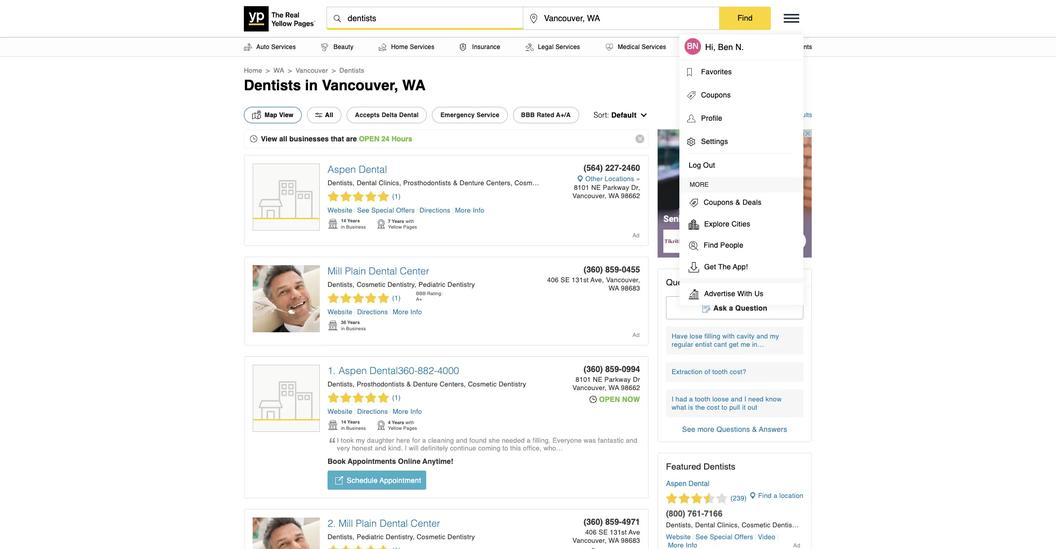 Task type: describe. For each thing, give the bounding box(es) containing it.
user avatar image
[[687, 114, 696, 123]]

my inside i took my daughter here for a cleaning and found she needed a filling. everyone was fantastic and very honest and kind. i will definitely continue coming to this office, who…
[[356, 437, 365, 445]]

this
[[510, 445, 521, 453]]

3 (1) link from the top
[[328, 393, 401, 404]]

continue
[[450, 445, 476, 453]]

859- inside (360) 859-0455 406 se 131st ave, vancouver, wa 98683
[[605, 266, 622, 275]]

1 vertical spatial open
[[599, 396, 620, 404]]

explore cities link
[[680, 214, 804, 236]]

find for find
[[738, 13, 753, 22]]

online
[[398, 458, 421, 466]]

cosmetic dentistry link for prosthodontists & denture centers
[[468, 381, 526, 389]]

(239)
[[731, 495, 747, 503]]

dentists inside mill plain dental center dentists cosmetic dentistry pediatric dentistry
[[328, 281, 353, 289]]

i left took
[[337, 437, 339, 445]]

dentists down wa "link"
[[244, 77, 301, 94]]

out
[[703, 161, 715, 170]]

406 for 4971
[[585, 529, 597, 537]]

more up 4 years with yellow pages
[[393, 408, 408, 416]]

yellow for dental
[[388, 225, 402, 230]]

services for legal services
[[556, 43, 580, 51]]

is
[[688, 404, 694, 412]]

4000
[[437, 365, 459, 377]]

0 vertical spatial answers
[[716, 278, 750, 288]]

131st for 0455
[[572, 277, 589, 284]]

video link
[[756, 534, 778, 542]]

here
[[396, 437, 410, 445]]

years inside 36 years in business
[[348, 320, 360, 326]]

1 vertical spatial view
[[261, 135, 277, 143]]

se for 0455
[[561, 277, 570, 284]]

98662 inside (360) 859-0994 8101 ne parkway dr vancouver, wa 98662
[[621, 385, 640, 392]]

98683 for 0455
[[621, 285, 640, 293]]

1 vertical spatial directions
[[357, 309, 388, 316]]

and left "found"
[[456, 437, 468, 445]]

appointment
[[380, 477, 421, 485]]

clinics inside aspen dental dentists dental clinics prosthodontists & denture centers cosmetic dentistry
[[379, 179, 399, 187]]

7 years with yellow pages
[[388, 219, 417, 230]]

schedule appointment
[[347, 477, 421, 485]]

website link for directions link to the middle more info link
[[328, 309, 355, 316]]

bn
[[687, 42, 699, 51]]

she
[[489, 437, 500, 445]]

i left the will
[[405, 445, 407, 453]]

browse medical services image
[[606, 43, 614, 51]]

hi, ben n.
[[705, 43, 744, 52]]

coupons tag image
[[687, 91, 696, 99]]

rated
[[537, 112, 555, 119]]

browse home services image
[[379, 43, 387, 51]]

in inside 36 years in business
[[341, 327, 345, 332]]

»
[[637, 175, 640, 183]]

location
[[780, 493, 804, 500]]

pediatric inside mill plain dental center dentists cosmetic dentistry pediatric dentistry
[[419, 281, 446, 289]]

centers inside 1. aspen dental360-882-4000 dentists prosthodontists & denture centers cosmetic dentistry
[[440, 381, 464, 389]]

about search results link
[[750, 112, 812, 119]]

ben
[[718, 43, 733, 52]]

0 vertical spatial info
[[473, 207, 485, 214]]

dental down 24
[[359, 164, 387, 175]]

1 vertical spatial prosthodontists & denture centers link
[[357, 381, 466, 389]]

extraction of tooth cost? link
[[666, 363, 804, 382]]

more down mill plain dental center dentists cosmetic dentistry pediatric dentistry
[[393, 309, 408, 316]]

cleaning
[[428, 437, 454, 445]]

aspen for aspen dental
[[666, 480, 687, 488]]

1 horizontal spatial tooth
[[713, 369, 728, 376]]

mill plain dental center - dentists image
[[253, 518, 320, 550]]

dentists link for (360) 859-4971
[[328, 534, 355, 542]]

wa inside the (564) 227-2460 other locations » 8101 ne parkway dr, vancouver, wa 98662
[[609, 192, 619, 200]]

anytime!
[[423, 458, 453, 466]]

and inside i had a tooth loose and i need know what is the cost to pull it out
[[731, 396, 743, 404]]

ave
[[629, 529, 640, 537]]

dentists link for (360) 859-0994
[[328, 381, 355, 389]]

find people link
[[680, 236, 804, 257]]

see more questions & answers
[[682, 426, 787, 434]]

dental clinics link for cosmetic dentistry
[[695, 522, 740, 530]]

4971
[[622, 518, 640, 528]]

0 vertical spatial directions
[[420, 207, 451, 214]]

see inside the (800) 761-7166 dentists dental clinics cosmetic dentistry website see special offers video
[[696, 534, 708, 542]]

map view
[[265, 112, 294, 119]]

years inside "7 years with yellow pages"
[[392, 219, 404, 224]]

home link
[[244, 67, 262, 74]]

0 horizontal spatial special
[[371, 207, 394, 214]]

will
[[409, 445, 419, 453]]

explore
[[704, 220, 730, 228]]

rating:
[[427, 292, 443, 297]]

questions & answers
[[666, 278, 750, 288]]

profile
[[701, 114, 723, 122]]

(360) 859-4971 406 se 131st ave vancouver, wa 98683
[[573, 518, 640, 545]]

coupons & deals
[[704, 199, 762, 207]]

found
[[470, 437, 487, 445]]

dental up (239) link
[[689, 480, 710, 488]]

vancouver, for 4971
[[573, 538, 607, 545]]

36 years in business
[[341, 320, 366, 332]]

1 vertical spatial directions link
[[355, 309, 391, 316]]

0 horizontal spatial see
[[357, 207, 369, 214]]

find a location link
[[747, 493, 804, 500]]

yellow for 882-
[[388, 426, 402, 432]]

dentists inside aspen dental dentists dental clinics prosthodontists & denture centers cosmetic dentistry
[[328, 179, 353, 187]]

1 horizontal spatial questions
[[717, 426, 750, 434]]

cavity
[[737, 333, 755, 341]]

find for find people
[[704, 241, 718, 250]]

center inside 2. mill plain dental center dentists pediatric dentistry cosmetic dentistry
[[411, 518, 440, 530]]

very
[[337, 445, 350, 453]]

center inside mill plain dental center dentists cosmetic dentistry pediatric dentistry
[[400, 266, 429, 277]]

dentists inside 1. aspen dental360-882-4000 dentists prosthodontists & denture centers cosmetic dentistry
[[328, 381, 353, 389]]

sort:
[[594, 111, 609, 119]]

filling.
[[533, 437, 551, 445]]

n.
[[736, 43, 744, 52]]

coupons for coupons & deals
[[704, 199, 734, 207]]

dentists up dentists in vancouver, wa
[[339, 67, 365, 74]]

a right for
[[422, 437, 426, 445]]

parkway inside (360) 859-0994 8101 ne parkway dr vancouver, wa 98662
[[605, 376, 631, 384]]

advertise
[[704, 290, 736, 298]]

regular
[[672, 341, 694, 349]]

browse beauty image
[[321, 43, 328, 51]]

227-
[[605, 164, 622, 173]]

locations
[[605, 175, 635, 183]]

services for home services
[[410, 43, 435, 51]]

cost?
[[730, 369, 747, 376]]

find button
[[719, 7, 771, 29]]

dentists link for (360) 859-0455
[[328, 281, 355, 289]]

36
[[341, 320, 346, 326]]

0 vertical spatial view
[[279, 112, 294, 119]]

more down aspen dental dentists dental clinics prosthodontists & denture centers cosmetic dentistry
[[455, 207, 471, 214]]

favorites ribbon image
[[687, 68, 692, 76]]

extraction of tooth cost?
[[672, 369, 747, 376]]

website link for video link
[[666, 534, 694, 542]]

parkway inside the (564) 227-2460 other locations » 8101 ne parkway dr, vancouver, wa 98662
[[603, 184, 630, 192]]

more
[[698, 426, 715, 434]]

website directions more info for directions link to the middle more info link
[[328, 309, 422, 316]]

2 vertical spatial directions
[[357, 408, 388, 416]]

mill inside 2. mill plain dental center dentists pediatric dentistry cosmetic dentistry
[[339, 518, 353, 530]]

plain inside 2. mill plain dental center dentists pediatric dentistry cosmetic dentistry
[[356, 518, 377, 530]]

hi,
[[705, 43, 716, 52]]

cosmetic dentistry link for dental clinics
[[742, 522, 802, 530]]

all
[[325, 112, 333, 119]]

all link
[[307, 107, 342, 124]]

& inside aspen dental dentists dental clinics prosthodontists & denture centers cosmetic dentistry
[[453, 179, 458, 187]]

14 years in business for dental360-
[[341, 420, 366, 432]]

us
[[755, 290, 764, 298]]

my inside 'have lose filling with cavity and my regular entist cant get me in…'
[[770, 333, 779, 341]]

mill inside mill plain dental center dentists cosmetic dentistry pediatric dentistry
[[328, 266, 342, 277]]

1 ad from the top
[[633, 233, 640, 239]]

get
[[729, 341, 739, 349]]

pediatric inside 2. mill plain dental center dentists pediatric dentistry cosmetic dentistry
[[357, 534, 384, 542]]

accepts delta dental
[[355, 112, 419, 119]]

log
[[689, 161, 701, 170]]

14 for dental360-
[[341, 420, 346, 425]]

a+
[[416, 297, 422, 302]]

98662 inside the (564) 227-2460 other locations » 8101 ne parkway dr, vancouver, wa 98662
[[621, 192, 640, 200]]

24
[[382, 135, 390, 143]]

emergency
[[441, 112, 475, 119]]

delta
[[382, 112, 397, 119]]

dental inside the (800) 761-7166 dentists dental clinics cosmetic dentistry website see special offers video
[[695, 522, 715, 530]]

0455
[[622, 266, 640, 275]]

years left 7
[[348, 219, 360, 224]]

results
[[791, 112, 812, 119]]

1 vertical spatial see
[[682, 426, 696, 434]]

vancouver link
[[296, 67, 328, 74]]

(800)
[[666, 510, 686, 519]]

default link
[[612, 111, 642, 119]]

dentists up (239) link
[[704, 462, 736, 472]]

(360) for mill plain dental center
[[584, 518, 603, 528]]

ask a question image
[[702, 303, 711, 313]]

info for directions link to the middle
[[410, 309, 422, 316]]

vancouver, for 0455
[[606, 277, 640, 284]]

and right fantastic
[[626, 437, 638, 445]]

cosmetic inside aspen dental dentists dental clinics prosthodontists & denture centers cosmetic dentistry
[[515, 179, 543, 187]]

i up it
[[745, 396, 747, 404]]

aspen dental
[[666, 480, 710, 488]]

cities
[[732, 220, 751, 228]]

with inside 'have lose filling with cavity and my regular entist cant get me in…'
[[723, 333, 735, 341]]

prosthodontists inside aspen dental dentists dental clinics prosthodontists & denture centers cosmetic dentistry
[[403, 179, 451, 187]]

legal
[[538, 43, 554, 51]]

98683 for 4971
[[621, 538, 640, 545]]

mill plain dental center image
[[253, 266, 320, 333]]

schedule appointment link
[[328, 471, 426, 490]]

(360) for aspen dental360-882-4000
[[584, 365, 603, 375]]

out
[[748, 404, 758, 412]]

profile link
[[680, 107, 804, 130]]

services for auto services
[[271, 43, 296, 51]]

know
[[766, 396, 782, 404]]

2. mill plain dental center dentists pediatric dentistry cosmetic dentistry
[[328, 518, 475, 542]]

0 horizontal spatial pediatric dentistry link
[[357, 534, 415, 542]]

restaurants
[[778, 43, 812, 51]]

to inside i took my daughter here for a cleaning and found she needed a filling. everyone was fantastic and very honest and kind. i will definitely continue coming to this office, who…
[[503, 445, 508, 453]]

a left location
[[774, 493, 778, 500]]

pull
[[730, 404, 740, 412]]

question
[[736, 304, 768, 312]]

0 vertical spatial open
[[359, 135, 380, 143]]

vancouver, inside the (564) 227-2460 other locations » 8101 ne parkway dr, vancouver, wa 98662
[[573, 192, 607, 200]]

dentists in vancouver, wa
[[244, 77, 426, 94]]

761-
[[688, 510, 704, 519]]

dentists link for (564) 227-2460
[[328, 179, 355, 187]]

more down "log out"
[[690, 181, 709, 189]]

2 vertical spatial directions link
[[355, 408, 391, 416]]

app!
[[733, 263, 748, 271]]

sort: default
[[594, 111, 637, 119]]



Task type: locate. For each thing, give the bounding box(es) containing it.
14 years in business up took
[[341, 420, 366, 432]]

2 859- from the top
[[605, 365, 622, 375]]

14 years in business
[[341, 219, 366, 230], [341, 420, 366, 432]]

0 horizontal spatial the
[[695, 404, 705, 412]]

pages inside "7 years with yellow pages"
[[403, 225, 417, 230]]

0 horizontal spatial se
[[561, 277, 570, 284]]

clinics inside the (800) 761-7166 dentists dental clinics cosmetic dentistry website see special offers video
[[717, 522, 738, 530]]

2 vertical spatial (360)
[[584, 518, 603, 528]]

0 vertical spatial find
[[738, 13, 753, 22]]

parkway
[[603, 184, 630, 192], [605, 376, 631, 384]]

1 vertical spatial special
[[710, 534, 733, 542]]

0 vertical spatial 98683
[[621, 285, 640, 293]]

406 left ave
[[585, 529, 597, 537]]

14 years in business for dentists
[[341, 219, 366, 230]]

yellow inside 4 years with yellow pages
[[388, 426, 402, 432]]

more info link
[[453, 207, 485, 214], [391, 309, 422, 316], [391, 408, 422, 416]]

vancouver, for 0994
[[573, 385, 607, 392]]

dentists link down 1. at the bottom left of the page
[[328, 381, 355, 389]]

1 horizontal spatial se
[[599, 529, 608, 537]]

cosmetic inside 1. aspen dental360-882-4000 dentists prosthodontists & denture centers cosmetic dentistry
[[468, 381, 497, 389]]

dental clinics link for prosthodontists & denture centers
[[357, 179, 401, 187]]

98683 down 0455
[[621, 285, 640, 293]]

find people
[[704, 241, 744, 250]]

denture inside 1. aspen dental360-882-4000 dentists prosthodontists & denture centers cosmetic dentistry
[[413, 381, 438, 389]]

dentistry
[[545, 179, 573, 187], [388, 281, 415, 289], [448, 281, 475, 289], [499, 381, 526, 389], [773, 522, 800, 530], [386, 534, 413, 542], [448, 534, 475, 542]]

1 horizontal spatial dental clinics link
[[695, 522, 740, 530]]

with down 'website see special offers directions more info'
[[406, 219, 414, 224]]

pages for 4000
[[403, 426, 417, 432]]

1 business from the top
[[346, 225, 366, 230]]

2 vertical spatial aspen
[[666, 480, 687, 488]]

directions link down aspen dental dentists dental clinics prosthodontists & denture centers cosmetic dentistry
[[418, 207, 453, 214]]

0 vertical spatial clinics
[[379, 179, 399, 187]]

1 (360) from the top
[[584, 266, 603, 275]]

2 (1) from the top
[[392, 295, 401, 302]]

0 vertical spatial 406
[[547, 277, 559, 284]]

website
[[328, 207, 353, 214], [328, 309, 353, 316], [328, 408, 353, 416], [666, 534, 691, 542]]

1 vertical spatial denture
[[413, 381, 438, 389]]

aspen dental link down are
[[328, 164, 387, 175]]

fantastic
[[598, 437, 624, 445]]

prosthodontists inside 1. aspen dental360-882-4000 dentists prosthodontists & denture centers cosmetic dentistry
[[357, 381, 405, 389]]

years up took
[[348, 420, 360, 425]]

cosmetic inside 2. mill plain dental center dentists pediatric dentistry cosmetic dentistry
[[417, 534, 446, 542]]

0 vertical spatial more info link
[[453, 207, 485, 214]]

special up 7
[[371, 207, 394, 214]]

a inside i had a tooth loose and i need know what is the cost to pull it out
[[689, 396, 693, 404]]

1 vertical spatial answers
[[759, 426, 787, 434]]

about search results
[[750, 112, 812, 119]]

and up pull
[[731, 396, 743, 404]]

mill plain dental center link down schedule appointment
[[339, 518, 440, 530]]

0 vertical spatial website directions more info
[[328, 309, 422, 316]]

1 horizontal spatial centers
[[486, 179, 511, 187]]

dental clinics link down 7166
[[695, 522, 740, 530]]

Where? text field
[[524, 7, 719, 30]]

open now
[[599, 396, 640, 404]]

(360) inside (360) 859-0455 406 se 131st ave, vancouver, wa 98683
[[584, 266, 603, 275]]

about
[[750, 112, 767, 119]]

offers inside the (800) 761-7166 dentists dental clinics cosmetic dentistry website see special offers video
[[735, 534, 754, 542]]

dentists link down that
[[328, 179, 355, 187]]

dentists down that
[[328, 179, 353, 187]]

and inside 'have lose filling with cavity and my regular entist cant get me in…'
[[757, 333, 768, 341]]

aspen inside aspen dental dentists dental clinics prosthodontists & denture centers cosmetic dentistry
[[328, 164, 356, 175]]

1 vertical spatial 131st
[[610, 529, 627, 537]]

business inside 36 years in business
[[346, 327, 366, 332]]

7166
[[704, 510, 723, 519]]

0 vertical spatial directions link
[[418, 207, 453, 214]]

1 vertical spatial (1) link
[[328, 293, 401, 304]]

mill plain dental center link up the a+
[[328, 266, 429, 277]]

center up the a+
[[400, 266, 429, 277]]

2 ad from the top
[[633, 332, 640, 339]]

2460
[[622, 164, 640, 173]]

more info link for the bottom directions link
[[391, 408, 422, 416]]

1 vertical spatial yellow
[[388, 426, 402, 432]]

14 for dentists
[[341, 219, 346, 224]]

browse insurance image
[[460, 43, 466, 51]]

find right (239)
[[758, 493, 772, 500]]

directions
[[420, 207, 451, 214], [357, 309, 388, 316], [357, 408, 388, 416]]

with up for
[[406, 421, 414, 426]]

0 vertical spatial tooth
[[713, 369, 728, 376]]

the right the is at the right
[[695, 404, 705, 412]]

1 vertical spatial to
[[503, 445, 508, 453]]

pages inside 4 years with yellow pages
[[403, 426, 417, 432]]

wa inside (360) 859-4971 406 se 131st ave vancouver, wa 98683
[[609, 538, 619, 545]]

plain inside mill plain dental center dentists cosmetic dentistry pediatric dentistry
[[345, 266, 366, 277]]

(1) up 'website see special offers directions more info'
[[392, 193, 401, 201]]

thumbnail image
[[253, 164, 319, 232]]

1 vertical spatial 406
[[585, 529, 597, 537]]

(1) link up yp image
[[328, 393, 401, 404]]

daughter
[[367, 437, 394, 445]]

aspen down that
[[328, 164, 356, 175]]

3 services from the left
[[556, 43, 580, 51]]

dentists down 1. at the bottom left of the page
[[328, 381, 353, 389]]

0 horizontal spatial my
[[356, 437, 365, 445]]

3 (360) from the top
[[584, 518, 603, 528]]

it
[[742, 404, 746, 412]]

1 services from the left
[[271, 43, 296, 51]]

2 website directions more info from the top
[[328, 408, 422, 416]]

4 services from the left
[[642, 43, 666, 51]]

website link for the top directions link
[[328, 207, 355, 214]]

(360) 859-0994 8101 ne parkway dr vancouver, wa 98662
[[573, 365, 640, 392]]

aspen dental dentists dental clinics prosthodontists & denture centers cosmetic dentistry
[[328, 164, 573, 187]]

website directions more info up 36 years in business at the left bottom of the page
[[328, 309, 422, 316]]

se for 4971
[[599, 529, 608, 537]]

special inside the (800) 761-7166 dentists dental clinics cosmetic dentistry website see special offers video
[[710, 534, 733, 542]]

see special offers link
[[355, 207, 418, 214], [694, 534, 756, 542]]

0 vertical spatial 8101
[[574, 184, 590, 192]]

4
[[388, 421, 391, 426]]

2 horizontal spatial see
[[696, 534, 708, 542]]

dentistry inside aspen dental dentists dental clinics prosthodontists & denture centers cosmetic dentistry
[[545, 179, 573, 187]]

1 vertical spatial 14 years in business
[[341, 420, 366, 432]]

dental inside mill plain dental center dentists cosmetic dentistry pediatric dentistry
[[369, 266, 397, 277]]

0 vertical spatial the
[[718, 263, 731, 271]]

years right 7
[[392, 219, 404, 224]]

website link for the bottom directions link's more info link
[[328, 408, 355, 416]]

the right the get
[[718, 263, 731, 271]]

ad
[[633, 233, 640, 239], [633, 332, 640, 339]]

1. aspen dental360-882-4000 dentists prosthodontists & denture centers cosmetic dentistry
[[328, 365, 526, 389]]

kind.
[[388, 445, 403, 453]]

legal services
[[538, 43, 580, 51]]

2 98662 from the top
[[621, 385, 640, 392]]

find left people at the top right
[[704, 241, 718, 250]]

clinics down 7166
[[717, 522, 738, 530]]

aspen dental link down featured
[[666, 480, 710, 488]]

services right the auto
[[271, 43, 296, 51]]

yp image
[[377, 420, 386, 432]]

0 vertical spatial pediatric dentistry link
[[419, 281, 475, 289]]

(1) for aspen dental
[[392, 193, 401, 201]]

(1) link for mill plain dental center
[[328, 293, 401, 304]]

cost
[[707, 404, 720, 412]]

1 vertical spatial pediatric
[[357, 534, 384, 542]]

find inside button
[[738, 13, 753, 22]]

se inside (360) 859-4971 406 se 131st ave vancouver, wa 98683
[[599, 529, 608, 537]]

explore cities
[[704, 220, 751, 228]]

0 vertical spatial my
[[770, 333, 779, 341]]

1 14 from the top
[[341, 219, 346, 224]]

1 horizontal spatial 131st
[[610, 529, 627, 537]]

& inside 1. aspen dental360-882-4000 dentists prosthodontists & denture centers cosmetic dentistry
[[407, 381, 411, 389]]

special down 7166
[[710, 534, 733, 542]]

se inside (360) 859-0455 406 se 131st ave, vancouver, wa 98683
[[561, 277, 570, 284]]

in…
[[752, 341, 765, 349]]

1 vertical spatial (360)
[[584, 365, 603, 375]]

bbb
[[521, 112, 535, 119], [416, 292, 426, 297]]

dentists link down (800)
[[666, 522, 693, 530]]

0 horizontal spatial centers
[[440, 381, 464, 389]]

map view link
[[244, 107, 302, 124]]

131st left ave
[[610, 529, 627, 537]]

pages up for
[[403, 426, 417, 432]]

1 vertical spatial tooth
[[695, 396, 711, 404]]

clinics up 'website see special offers directions more info'
[[379, 179, 399, 187]]

questions down pull
[[717, 426, 750, 434]]

406 for 0455
[[547, 277, 559, 284]]

years inside 4 years with yellow pages
[[392, 421, 404, 426]]

se
[[561, 277, 570, 284], [599, 529, 608, 537]]

0 vertical spatial dental clinics link
[[357, 179, 401, 187]]

3 (1) from the top
[[392, 394, 401, 402]]

the inside i had a tooth loose and i need know what is the cost to pull it out
[[695, 404, 705, 412]]

business for dental360-
[[346, 426, 366, 432]]

dentistry inside the (800) 761-7166 dentists dental clinics cosmetic dentistry website see special offers video
[[773, 522, 800, 530]]

bbb for bbb rated a+/a
[[521, 112, 535, 119]]

pages
[[403, 225, 417, 230], [403, 426, 417, 432]]

14 up took
[[341, 420, 346, 425]]

and left kind.
[[375, 445, 386, 453]]

what
[[672, 404, 687, 412]]

2 (360) from the top
[[584, 365, 603, 375]]

default
[[612, 111, 637, 119]]

1 horizontal spatial clinics
[[717, 522, 738, 530]]

0 vertical spatial (1)
[[392, 193, 401, 201]]

user settings image
[[687, 138, 696, 146]]

tooth up cost
[[695, 396, 711, 404]]

0 vertical spatial center
[[400, 266, 429, 277]]

1 horizontal spatial pediatric
[[419, 281, 446, 289]]

0 vertical spatial special
[[371, 207, 394, 214]]

cosmetic inside the (800) 761-7166 dentists dental clinics cosmetic dentistry website see special offers video
[[742, 522, 771, 530]]

2 pages from the top
[[403, 426, 417, 432]]

dr
[[633, 376, 640, 384]]

bbb inside the bbb rating: a+
[[416, 292, 426, 297]]

parkway down 0994 at the right of the page
[[605, 376, 631, 384]]

i
[[672, 396, 674, 404], [745, 396, 747, 404], [337, 437, 339, 445], [405, 445, 407, 453]]

2 vertical spatial 859-
[[605, 518, 622, 528]]

859- inside (360) 859-0994 8101 ne parkway dr vancouver, wa 98662
[[605, 365, 622, 375]]

1 horizontal spatial my
[[770, 333, 779, 341]]

2 yellow from the top
[[388, 426, 402, 432]]

0 horizontal spatial questions
[[666, 278, 706, 288]]

0 vertical spatial (1) link
[[328, 191, 401, 203]]

2 (1) link from the top
[[328, 293, 401, 304]]

0 vertical spatial aspen dental link
[[328, 164, 387, 175]]

dentists up 36
[[328, 281, 353, 289]]

1 vertical spatial ne
[[593, 376, 603, 384]]

beauty
[[334, 43, 354, 51]]

yp image
[[328, 219, 339, 230], [377, 219, 386, 230], [328, 320, 339, 332], [328, 420, 339, 432]]

1 vertical spatial dental clinics link
[[695, 522, 740, 530]]

dentists inside the (800) 761-7166 dentists dental clinics cosmetic dentistry website see special offers video
[[666, 522, 691, 530]]

1 vertical spatial info
[[410, 309, 422, 316]]

centers inside aspen dental dentists dental clinics prosthodontists & denture centers cosmetic dentistry
[[486, 179, 511, 187]]

have lose filling with cavity and my regular entist cant get me in… link
[[666, 327, 804, 355]]

cant
[[714, 341, 727, 349]]

(1) link up 7
[[328, 191, 401, 203]]

get
[[704, 263, 716, 271]]

0 vertical spatial prosthodontists & denture centers link
[[403, 179, 513, 187]]

directions link up 36 years in business at the left bottom of the page
[[355, 309, 391, 316]]

view right map
[[279, 112, 294, 119]]

vancouver, inside (360) 859-0994 8101 ne parkway dr vancouver, wa 98662
[[573, 385, 607, 392]]

2 vertical spatial (1)
[[392, 394, 401, 402]]

8101 inside the (564) 227-2460 other locations » 8101 ne parkway dr, vancouver, wa 98662
[[574, 184, 590, 192]]

aspen dental360-882-4000 - dentists image
[[253, 366, 319, 433]]

offers up "7 years with yellow pages"
[[396, 207, 415, 214]]

cosmetic inside mill plain dental center dentists cosmetic dentistry pediatric dentistry
[[357, 281, 386, 289]]

(1) for mill plain dental center
[[392, 295, 401, 302]]

Find a business text field
[[327, 7, 523, 30]]

0 horizontal spatial aspen dental link
[[328, 164, 387, 175]]

to inside i had a tooth loose and i need know what is the cost to pull it out
[[722, 404, 728, 412]]

1 horizontal spatial answers
[[759, 426, 787, 434]]

1 vertical spatial 14
[[341, 420, 346, 425]]

1 859- from the top
[[605, 266, 622, 275]]

featured
[[666, 462, 701, 472]]

(1) down mill plain dental center dentists cosmetic dentistry pediatric dentistry
[[392, 295, 401, 302]]

info down the a+
[[410, 309, 422, 316]]

1 website directions more info from the top
[[328, 309, 422, 316]]

aspen inside 1. aspen dental360-882-4000 dentists prosthodontists & denture centers cosmetic dentistry
[[339, 365, 367, 377]]

see
[[357, 207, 369, 214], [682, 426, 696, 434], [696, 534, 708, 542]]

1 pages from the top
[[403, 225, 417, 230]]

98683 down ave
[[621, 538, 640, 545]]

3 business from the top
[[346, 426, 366, 432]]

0 vertical spatial prosthodontists
[[403, 179, 451, 187]]

yellow
[[388, 225, 402, 230], [388, 426, 402, 432]]

0 horizontal spatial see special offers link
[[355, 207, 418, 214]]

ne inside (360) 859-0994 8101 ne parkway dr vancouver, wa 98662
[[593, 376, 603, 384]]

bbb left rated
[[521, 112, 535, 119]]

2 vertical spatial business
[[346, 426, 366, 432]]

ad up 0994 at the right of the page
[[633, 332, 640, 339]]

website inside the (800) 761-7166 dentists dental clinics cosmetic dentistry website see special offers video
[[666, 534, 691, 542]]

aspen down featured
[[666, 480, 687, 488]]

98683 inside (360) 859-4971 406 se 131st ave vancouver, wa 98683
[[621, 538, 640, 545]]

denture inside aspen dental dentists dental clinics prosthodontists & denture centers cosmetic dentistry
[[460, 179, 484, 187]]

1 14 years in business from the top
[[341, 219, 366, 230]]

i left had
[[672, 396, 674, 404]]

services right home
[[410, 43, 435, 51]]

ne down other
[[591, 184, 601, 192]]

131st for 4971
[[610, 529, 627, 537]]

view left the all
[[261, 135, 277, 143]]

0 horizontal spatial find
[[704, 241, 718, 250]]

1 yellow from the top
[[388, 225, 402, 230]]

ask a question link
[[666, 297, 804, 320]]

14
[[341, 219, 346, 224], [341, 420, 346, 425]]

bbb for bbb rating: a+
[[416, 292, 426, 297]]

a right ask
[[729, 304, 733, 312]]

1 (1) link from the top
[[328, 191, 401, 203]]

questions down the get
[[666, 278, 706, 288]]

aspen for aspen dental dentists dental clinics prosthodontists & denture centers cosmetic dentistry
[[328, 164, 356, 175]]

with left us
[[738, 290, 753, 298]]

with inside 4 years with yellow pages
[[406, 421, 414, 426]]

dentists inside 2. mill plain dental center dentists pediatric dentistry cosmetic dentistry
[[328, 534, 353, 542]]

yellow inside "7 years with yellow pages"
[[388, 225, 402, 230]]

see special offers link for directions
[[355, 207, 418, 214]]

that
[[331, 135, 344, 143]]

find
[[738, 13, 753, 22], [704, 241, 718, 250], [758, 493, 772, 500]]

(1)
[[392, 193, 401, 201], [392, 295, 401, 302], [392, 394, 401, 402]]

131st inside (360) 859-4971 406 se 131st ave vancouver, wa 98683
[[610, 529, 627, 537]]

browse auto services image
[[244, 43, 252, 51]]

directions down aspen dental dentists dental clinics prosthodontists & denture centers cosmetic dentistry
[[420, 207, 451, 214]]

offers left video
[[735, 534, 754, 542]]

(1) down aspen dental360-882-4000 link
[[392, 394, 401, 402]]

ne up open now
[[593, 376, 603, 384]]

questions
[[666, 278, 706, 288], [717, 426, 750, 434]]

video
[[758, 534, 776, 542]]

1 vertical spatial aspen
[[339, 365, 367, 377]]

406
[[547, 277, 559, 284], [585, 529, 597, 537]]

i had a tooth loose and i need know what is the cost to pull it out link
[[666, 390, 804, 418]]

0 vertical spatial mill plain dental center link
[[328, 266, 429, 277]]

medical services
[[618, 43, 666, 51]]

find for find a location
[[758, 493, 772, 500]]

1 (1) from the top
[[392, 193, 401, 201]]

tooth inside i had a tooth loose and i need know what is the cost to pull it out
[[695, 396, 711, 404]]

business for dentists
[[346, 225, 366, 230]]

1 vertical spatial find
[[704, 241, 718, 250]]

0 vertical spatial see
[[357, 207, 369, 214]]

see more questions & answers link
[[666, 426, 804, 434]]

answers up advertise with us
[[716, 278, 750, 288]]

(360) 859-0455 406 se 131st ave, vancouver, wa 98683
[[547, 266, 640, 293]]

prosthodontists down dental360- in the left of the page
[[357, 381, 405, 389]]

dentists link down "2." in the left of the page
[[328, 534, 355, 542]]

se left ave, at the bottom right of the page
[[561, 277, 570, 284]]

dentists down "2." in the left of the page
[[328, 534, 353, 542]]

859- inside (360) 859-4971 406 se 131st ave vancouver, wa 98683
[[605, 518, 622, 528]]

406 left ave, at the bottom right of the page
[[547, 277, 559, 284]]

other
[[586, 175, 603, 183]]

ne inside the (564) 227-2460 other locations » 8101 ne parkway dr, vancouver, wa 98662
[[591, 184, 601, 192]]

0 vertical spatial questions
[[666, 278, 706, 288]]

a left the filling.
[[527, 437, 531, 445]]

406 inside (360) 859-4971 406 se 131st ave vancouver, wa 98683
[[585, 529, 597, 537]]

directions link up yp image
[[355, 408, 391, 416]]

dental clinics link
[[357, 179, 401, 187], [695, 522, 740, 530]]

my right the cavity
[[770, 333, 779, 341]]

advertisement region
[[657, 129, 812, 258]]

2 14 years in business from the top
[[341, 420, 366, 432]]

1 horizontal spatial denture
[[460, 179, 484, 187]]

98683 inside (360) 859-0455 406 se 131st ave, vancouver, wa 98683
[[621, 285, 640, 293]]

website see special offers directions more info
[[328, 207, 485, 214]]

a up the is at the right
[[689, 396, 693, 404]]

coupons for coupons
[[701, 91, 731, 99]]

1 horizontal spatial offers
[[735, 534, 754, 542]]

dental down 7
[[369, 266, 397, 277]]

dental down 7166
[[695, 522, 715, 530]]

took
[[341, 437, 354, 445]]

bbb up the a+
[[416, 292, 426, 297]]

website directions more info for the bottom directions link's more info link
[[328, 408, 422, 416]]

dental right delta
[[399, 112, 419, 119]]

1 horizontal spatial find
[[738, 13, 753, 22]]

1 vertical spatial bbb
[[416, 292, 426, 297]]

wa inside (360) 859-0994 8101 ne parkway dr vancouver, wa 98662
[[609, 385, 619, 392]]

with up get
[[723, 333, 735, 341]]

0 horizontal spatial 406
[[547, 277, 559, 284]]

859-
[[605, 266, 622, 275], [605, 365, 622, 375], [605, 518, 622, 528]]

tooth
[[713, 369, 728, 376], [695, 396, 711, 404]]

1 vertical spatial the
[[695, 404, 705, 412]]

now
[[622, 396, 640, 404]]

dentistry inside 1. aspen dental360-882-4000 dentists prosthodontists & denture centers cosmetic dentistry
[[499, 381, 526, 389]]

with inside "7 years with yellow pages"
[[406, 219, 414, 224]]

0 vertical spatial bbb
[[521, 112, 535, 119]]

find a location
[[758, 493, 804, 500]]

dental inside 2. mill plain dental center dentists pediatric dentistry cosmetic dentistry
[[380, 518, 408, 530]]

98662 down dr,
[[621, 192, 640, 200]]

0 horizontal spatial denture
[[413, 381, 438, 389]]

ad up 0455
[[633, 233, 640, 239]]

0 vertical spatial denture
[[460, 179, 484, 187]]

882-
[[418, 365, 437, 377]]

8101 inside (360) 859-0994 8101 ne parkway dr vancouver, wa 98662
[[576, 376, 591, 384]]

cosmetic dentistry link for pediatric dentistry
[[417, 534, 475, 542]]

years right 4
[[392, 421, 404, 426]]

2 14 from the top
[[341, 420, 346, 425]]

browse legal services image
[[526, 43, 534, 51]]

directions up yp image
[[357, 408, 388, 416]]

0 vertical spatial 14
[[341, 219, 346, 224]]

1 vertical spatial mill plain dental center link
[[339, 518, 440, 530]]

(360) inside (360) 859-4971 406 se 131st ave vancouver, wa 98683
[[584, 518, 603, 528]]

2 98683 from the top
[[621, 538, 640, 545]]

131st inside (360) 859-0455 406 se 131st ave, vancouver, wa 98683
[[572, 277, 589, 284]]

services for medical services
[[642, 43, 666, 51]]

859- for aspen dental360-882-4000
[[605, 365, 622, 375]]

3 859- from the top
[[605, 518, 622, 528]]

the real yellow pages logo image
[[244, 6, 316, 31]]

1 vertical spatial 98662
[[621, 385, 640, 392]]

view
[[279, 112, 294, 119], [261, 135, 277, 143]]

(1) link up 36 years in business at the left bottom of the page
[[328, 293, 401, 304]]

yellow down 4
[[388, 426, 402, 432]]

home services
[[391, 43, 435, 51]]

with
[[406, 219, 414, 224], [738, 290, 753, 298], [723, 333, 735, 341], [406, 421, 414, 426]]

a+/a
[[556, 112, 571, 119]]

2 vertical spatial (1) link
[[328, 393, 401, 404]]

1 98683 from the top
[[621, 285, 640, 293]]

dental
[[399, 112, 419, 119], [359, 164, 387, 175], [357, 179, 377, 187], [369, 266, 397, 277], [689, 480, 710, 488], [380, 518, 408, 530], [695, 522, 715, 530]]

honest
[[352, 445, 373, 453]]

0 vertical spatial offers
[[396, 207, 415, 214]]

services right legal
[[556, 43, 580, 51]]

0 vertical spatial plain
[[345, 266, 366, 277]]

directions link
[[418, 207, 453, 214], [355, 309, 391, 316], [355, 408, 391, 416]]

find up n.
[[738, 13, 753, 22]]

advertise with us link
[[680, 284, 804, 305]]

medical
[[618, 43, 640, 51]]

vancouver, inside (360) 859-0455 406 se 131st ave, vancouver, wa 98683
[[606, 277, 640, 284]]

info for the bottom directions link
[[410, 408, 422, 416]]

2 business from the top
[[346, 327, 366, 332]]

406 inside (360) 859-0455 406 se 131st ave, vancouver, wa 98683
[[547, 277, 559, 284]]

0 vertical spatial pages
[[403, 225, 417, 230]]

1 98662 from the top
[[621, 192, 640, 200]]

vancouver, inside (360) 859-4971 406 se 131st ave vancouver, wa 98683
[[573, 538, 607, 545]]

1 horizontal spatial see special offers link
[[694, 534, 756, 542]]

prosthodontists up 'website see special offers directions more info'
[[403, 179, 451, 187]]

dental down are
[[357, 179, 377, 187]]

the
[[718, 263, 731, 271], [695, 404, 705, 412]]

pages down 'website see special offers directions more info'
[[403, 225, 417, 230]]

1 vertical spatial aspen dental link
[[666, 480, 710, 488]]

appointments
[[348, 458, 396, 466]]

0 horizontal spatial to
[[503, 445, 508, 453]]

1 vertical spatial (1)
[[392, 295, 401, 302]]

website directions more info up yp image
[[328, 408, 422, 416]]

dental down appointment
[[380, 518, 408, 530]]

(1) link for aspen dental
[[328, 191, 401, 203]]

859- for mill plain dental center
[[605, 518, 622, 528]]

1 horizontal spatial the
[[718, 263, 731, 271]]

coupons link
[[680, 84, 804, 107]]

to
[[722, 404, 728, 412], [503, 445, 508, 453]]

(360) inside (360) 859-0994 8101 ne parkway dr vancouver, wa 98662
[[584, 365, 603, 375]]

0 vertical spatial to
[[722, 404, 728, 412]]

0 vertical spatial 14 years in business
[[341, 219, 366, 230]]

see special offers link for video
[[694, 534, 756, 542]]

more info link for directions link to the middle
[[391, 309, 422, 316]]

directions up 36 years in business at the left bottom of the page
[[357, 309, 388, 316]]

0 vertical spatial coupons
[[701, 91, 731, 99]]

1 vertical spatial centers
[[440, 381, 464, 389]]

have lose filling with cavity and my regular entist cant get me in…
[[672, 333, 779, 349]]

pages for clinics
[[403, 225, 417, 230]]

2 services from the left
[[410, 43, 435, 51]]

98662
[[621, 192, 640, 200], [621, 385, 640, 392]]

home
[[244, 67, 262, 74]]

1 horizontal spatial special
[[710, 534, 733, 542]]

wa inside (360) 859-0455 406 se 131st ave, vancouver, wa 98683
[[609, 285, 619, 293]]



Task type: vqa. For each thing, say whether or not it's contained in the screenshot.
dentistry.
no



